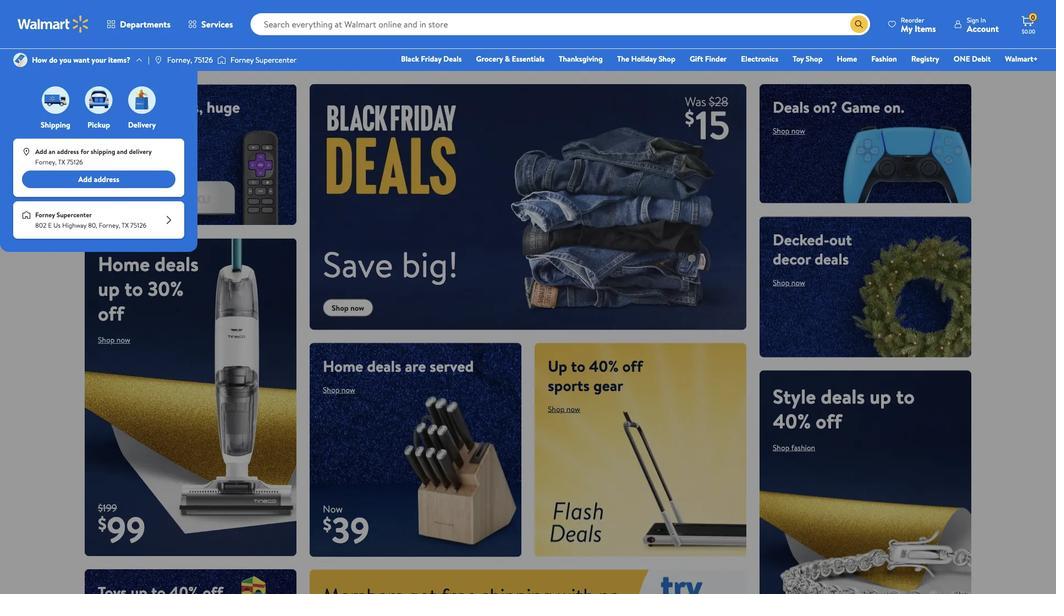 Task type: describe. For each thing, give the bounding box(es) containing it.
fashion
[[872, 53, 897, 64]]

shop now link for home deals up to 30% off
[[98, 335, 130, 345]]

75126 for forney supercenter
[[130, 221, 147, 230]]

sports
[[548, 375, 590, 396]]

address inside button
[[94, 174, 119, 185]]

pickup
[[87, 119, 110, 130]]

the holiday shop link
[[612, 53, 681, 65]]

$ for 39
[[323, 512, 332, 537]]

fashion
[[792, 442, 816, 453]]

toy shop
[[793, 53, 823, 64]]

1 vertical spatial deals
[[773, 96, 810, 118]]

are
[[405, 355, 426, 377]]

$0.00
[[1022, 28, 1036, 35]]

up for style deals up to 40% off
[[870, 382, 892, 410]]

30%
[[148, 275, 184, 302]]

huge
[[207, 96, 240, 118]]

the
[[617, 53, 630, 64]]

tx for 802 e us highway 80, forney, tx 75126
[[122, 221, 129, 230]]

debit
[[972, 53, 991, 64]]

deals inside decked-out decor deals
[[815, 248, 849, 269]]

save
[[323, 239, 393, 288]]

now for home deals are served
[[342, 384, 355, 395]]

shop now for home deals up to 30% off
[[98, 335, 130, 345]]

0 vertical spatial forney,
[[167, 54, 192, 65]]

deals for home deals are served
[[367, 355, 401, 377]]

tech
[[134, 96, 164, 118]]

sign in account
[[967, 15, 999, 34]]

up to 40% off sports gear
[[548, 355, 643, 396]]

home link
[[832, 53, 862, 65]]

supercenter for forney supercenter
[[256, 54, 297, 65]]

off for style deals up to 40% off
[[816, 407, 842, 435]]

now for decked-out decor deals
[[792, 277, 806, 288]]

forney supercenter 802 e us highway 80, forney, tx 75126
[[35, 210, 147, 230]]

one
[[954, 53, 971, 64]]

now dollar 39 null group
[[310, 502, 370, 557]]

to for home
[[124, 275, 143, 302]]

gift finder link
[[685, 53, 732, 65]]

shop for decked-out decor deals
[[773, 277, 790, 288]]

grocery
[[476, 53, 503, 64]]

shop fashion link
[[773, 442, 816, 453]]

0
[[1031, 12, 1035, 22]]

style
[[773, 382, 816, 410]]

39
[[332, 505, 370, 554]]

friday
[[421, 53, 442, 64]]

in
[[981, 15, 986, 24]]

decked-out decor deals
[[773, 229, 852, 269]]

shop now for home deals are served
[[323, 384, 355, 395]]

forney for forney supercenter
[[231, 54, 254, 65]]

shop now for up to 40% off sports gear
[[548, 404, 580, 414]]

departments button
[[98, 11, 179, 37]]

shop now link for save big!
[[323, 299, 373, 317]]

gift
[[690, 53, 703, 64]]

forney for forney supercenter 802 e us highway 80, forney, tx 75126
[[35, 210, 55, 220]]

grocery & essentials
[[476, 53, 545, 64]]

decked-
[[773, 229, 830, 250]]

one debit
[[954, 53, 991, 64]]

shop now link for decked-out decor deals
[[773, 277, 806, 288]]

shop now link for deals on? game on.
[[773, 125, 806, 136]]

fashion link
[[867, 53, 902, 65]]

 image for delivery
[[128, 86, 156, 114]]

your
[[92, 54, 106, 65]]

shop for save big!
[[332, 303, 349, 313]]

$199
[[98, 501, 117, 515]]

you
[[59, 54, 71, 65]]

shop inside the holiday shop link
[[659, 53, 676, 64]]

add for add address
[[78, 174, 92, 185]]

gear
[[594, 375, 624, 396]]

reorder
[[901, 15, 925, 24]]

up
[[548, 355, 567, 377]]

finder
[[705, 53, 727, 64]]

shop for home deals up to 30% off
[[98, 335, 115, 345]]

electronics link
[[736, 53, 784, 65]]

for
[[81, 147, 89, 156]]

delivery
[[129, 147, 152, 156]]

delivery button
[[126, 84, 158, 130]]

Walmart Site-Wide search field
[[251, 13, 870, 35]]

shop now for high tech gifts, huge savings
[[98, 145, 130, 155]]

shop for style deals up to 40% off
[[773, 442, 790, 453]]

the holiday shop
[[617, 53, 676, 64]]

99
[[107, 504, 146, 553]]

walmart+ link
[[1001, 53, 1043, 65]]

supercenter for forney supercenter 802 e us highway 80, forney, tx 75126
[[57, 210, 92, 220]]

reorder my items
[[901, 15, 936, 34]]

shipping button
[[40, 84, 72, 130]]

deals inside black friday deals link
[[444, 53, 462, 64]]

now for up to 40% off sports gear
[[567, 404, 580, 414]]

shop inside the toy shop link
[[806, 53, 823, 64]]

an
[[49, 147, 55, 156]]

forney, for forney supercenter 802 e us highway 80, forney, tx 75126
[[99, 221, 120, 230]]

shipping
[[91, 147, 115, 156]]

75126 for add an address for shipping and delivery
[[67, 157, 83, 167]]

 image for forney, 75126
[[154, 56, 163, 64]]

address inside add an address for shipping and delivery forney, tx 75126
[[57, 147, 79, 156]]

and
[[117, 147, 127, 156]]

decor
[[773, 248, 811, 269]]

do
[[49, 54, 58, 65]]

|
[[148, 54, 150, 65]]

home for 99
[[98, 250, 150, 278]]

shop now link for up to 40% off sports gear
[[548, 404, 580, 414]]

forney supercenter
[[231, 54, 297, 65]]

shop now link for home deals are served
[[323, 384, 355, 395]]

home deals up to 30% off
[[98, 250, 199, 327]]

want
[[73, 54, 90, 65]]

to for style
[[896, 382, 915, 410]]

save big!
[[323, 239, 459, 288]]

off inside up to 40% off sports gear
[[623, 355, 643, 377]]



Task type: locate. For each thing, give the bounding box(es) containing it.
black friday deals link
[[396, 53, 467, 65]]

deals on? game on.
[[773, 96, 905, 118]]

40% inside style deals up to 40% off
[[773, 407, 811, 435]]

up inside the home deals up to 30% off
[[98, 275, 120, 302]]

1 horizontal spatial deals
[[773, 96, 810, 118]]

to inside up to 40% off sports gear
[[571, 355, 586, 377]]

off
[[98, 300, 124, 327], [623, 355, 643, 377], [816, 407, 842, 435]]

items?
[[108, 54, 130, 65]]

big!
[[402, 239, 459, 288]]

0 horizontal spatial 75126
[[67, 157, 83, 167]]

1 horizontal spatial forney
[[231, 54, 254, 65]]

home for 39
[[323, 355, 363, 377]]

items
[[915, 22, 936, 34]]

1 vertical spatial home
[[98, 250, 150, 278]]

forney inside "forney supercenter 802 e us highway 80, forney, tx 75126"
[[35, 210, 55, 220]]

off for home deals up to 30% off
[[98, 300, 124, 327]]

0 vertical spatial supercenter
[[256, 54, 297, 65]]

0 horizontal spatial address
[[57, 147, 79, 156]]

0 horizontal spatial supercenter
[[57, 210, 92, 220]]

services
[[201, 18, 233, 30]]

40% right the up
[[589, 355, 619, 377]]

2 horizontal spatial 75126
[[194, 54, 213, 65]]

my
[[901, 22, 913, 34]]

up inside style deals up to 40% off
[[870, 382, 892, 410]]

75126 right 80,
[[130, 221, 147, 230]]

$199 $ 99
[[98, 501, 146, 553]]

75126
[[194, 54, 213, 65], [67, 157, 83, 167], [130, 221, 147, 230]]

forney, right 80,
[[99, 221, 120, 230]]

forney, right |
[[167, 54, 192, 65]]

forney
[[231, 54, 254, 65], [35, 210, 55, 220]]

1 horizontal spatial add
[[78, 174, 92, 185]]

2 horizontal spatial to
[[896, 382, 915, 410]]

forney, inside add an address for shipping and delivery forney, tx 75126
[[35, 157, 57, 167]]

40% up shop fashion link
[[773, 407, 811, 435]]

now for home deals up to 30% off
[[117, 335, 130, 345]]

1 vertical spatial up
[[870, 382, 892, 410]]

 image for how do you want your items?
[[13, 53, 28, 67]]

how do you want your items?
[[32, 54, 130, 65]]

80,
[[88, 221, 97, 230]]

shop for up to 40% off sports gear
[[548, 404, 565, 414]]

game
[[842, 96, 881, 118]]

registry
[[912, 53, 940, 64]]

1 horizontal spatial off
[[623, 355, 643, 377]]

0 vertical spatial 40%
[[589, 355, 619, 377]]

now for save big!
[[351, 303, 364, 313]]

40%
[[589, 355, 619, 377], [773, 407, 811, 435]]

now
[[323, 502, 343, 516]]

0 vertical spatial up
[[98, 275, 120, 302]]

deals left 'on?'
[[773, 96, 810, 118]]

walmart image
[[18, 15, 89, 33]]

&
[[505, 53, 510, 64]]

deals
[[815, 248, 849, 269], [155, 250, 199, 278], [367, 355, 401, 377], [821, 382, 865, 410]]

electronics
[[741, 53, 779, 64]]

services button
[[179, 11, 242, 37]]

how
[[32, 54, 47, 65]]

0 horizontal spatial off
[[98, 300, 124, 327]]

2 vertical spatial home
[[323, 355, 363, 377]]

deals for home deals up to 30% off
[[155, 250, 199, 278]]

up
[[98, 275, 120, 302], [870, 382, 892, 410]]

1 horizontal spatial supercenter
[[256, 54, 297, 65]]

to inside the home deals up to 30% off
[[124, 275, 143, 302]]

one debit link
[[949, 53, 996, 65]]

tx inside add an address for shipping and delivery forney, tx 75126
[[58, 157, 65, 167]]

802
[[35, 221, 46, 230]]

shop
[[659, 53, 676, 64], [806, 53, 823, 64], [773, 125, 790, 136], [98, 145, 115, 155], [773, 277, 790, 288], [332, 303, 349, 313], [98, 335, 115, 345], [323, 384, 340, 395], [548, 404, 565, 414], [773, 442, 790, 453]]

0 vertical spatial address
[[57, 147, 79, 156]]

1 horizontal spatial address
[[94, 174, 119, 185]]

savings
[[98, 116, 147, 137]]

off inside the home deals up to 30% off
[[98, 300, 124, 327]]

0 vertical spatial forney
[[231, 54, 254, 65]]

1 vertical spatial 40%
[[773, 407, 811, 435]]

search icon image
[[855, 20, 864, 29]]

deals inside style deals up to 40% off
[[821, 382, 865, 410]]

0 horizontal spatial forney,
[[35, 157, 57, 167]]

home
[[837, 53, 858, 64], [98, 250, 150, 278], [323, 355, 363, 377]]

1 vertical spatial address
[[94, 174, 119, 185]]

registry link
[[907, 53, 945, 65]]

forney, for add an address for shipping and delivery forney, tx 75126
[[35, 157, 57, 167]]

$ inside $199 $ 99
[[98, 511, 107, 536]]

tx inside "forney supercenter 802 e us highway 80, forney, tx 75126"
[[122, 221, 129, 230]]

now for deals on? game on.
[[792, 125, 806, 136]]

0 vertical spatial deals
[[444, 53, 462, 64]]

0 vertical spatial off
[[98, 300, 124, 327]]

pickup button
[[83, 84, 115, 130]]

up for home deals up to 30% off
[[98, 275, 120, 302]]

account
[[967, 22, 999, 34]]

tx for forney, tx 75126
[[58, 157, 65, 167]]

1 vertical spatial forney,
[[35, 157, 57, 167]]

grocery & essentials link
[[471, 53, 550, 65]]

 image for shipping
[[42, 86, 69, 114]]

 image for forney supercenter
[[217, 54, 226, 65]]

0 vertical spatial to
[[124, 275, 143, 302]]

shop now
[[773, 125, 806, 136], [98, 145, 130, 155], [773, 277, 806, 288], [332, 303, 364, 313], [98, 335, 130, 345], [323, 384, 355, 395], [548, 404, 580, 414]]

0 vertical spatial home
[[837, 53, 858, 64]]

e
[[48, 221, 52, 230]]

1 vertical spatial add
[[78, 174, 92, 185]]

75126 down services dropdown button
[[194, 54, 213, 65]]

1 vertical spatial forney
[[35, 210, 55, 220]]

deals for style deals up to 40% off
[[821, 382, 865, 410]]

add address button
[[22, 171, 176, 188]]

2 vertical spatial off
[[816, 407, 842, 435]]

75126 inside add an address for shipping and delivery forney, tx 75126
[[67, 157, 83, 167]]

0 horizontal spatial add
[[35, 147, 47, 156]]

 image
[[13, 53, 28, 67], [217, 54, 226, 65], [154, 56, 163, 64], [42, 86, 69, 114], [85, 86, 113, 114], [128, 86, 156, 114], [22, 148, 31, 156], [22, 211, 31, 220]]

tx down shipping
[[58, 157, 65, 167]]

high
[[98, 96, 131, 118]]

2 vertical spatial forney,
[[99, 221, 120, 230]]

2 vertical spatial 75126
[[130, 221, 147, 230]]

Search search field
[[251, 13, 870, 35]]

add an address for shipping and delivery forney, tx 75126
[[35, 147, 152, 167]]

deals inside the home deals up to 30% off
[[155, 250, 199, 278]]

add inside button
[[78, 174, 92, 185]]

 image inside "delivery" button
[[128, 86, 156, 114]]

1 vertical spatial 75126
[[67, 157, 83, 167]]

1 horizontal spatial 75126
[[130, 221, 147, 230]]

was dollar $199, now dollar 99 group
[[85, 501, 146, 556]]

forney, inside "forney supercenter 802 e us highway 80, forney, tx 75126"
[[99, 221, 120, 230]]

75126 inside "forney supercenter 802 e us highway 80, forney, tx 75126"
[[130, 221, 147, 230]]

on?
[[814, 96, 838, 118]]

shop for home deals are served
[[323, 384, 340, 395]]

now for high tech gifts, huge savings
[[117, 145, 130, 155]]

0 horizontal spatial up
[[98, 275, 120, 302]]

1 horizontal spatial tx
[[122, 221, 129, 230]]

2 horizontal spatial off
[[816, 407, 842, 435]]

shop fashion
[[773, 442, 816, 453]]

essentials
[[512, 53, 545, 64]]

walmart+
[[1006, 53, 1038, 64]]

forney, 75126
[[167, 54, 213, 65]]

$ inside now $ 39
[[323, 512, 332, 537]]

shop now link for high tech gifts, huge savings
[[98, 145, 130, 155]]

deals right friday
[[444, 53, 462, 64]]

delivery
[[128, 119, 156, 130]]

1 horizontal spatial 40%
[[773, 407, 811, 435]]

1 horizontal spatial to
[[571, 355, 586, 377]]

 image inside "shipping" button
[[42, 86, 69, 114]]

home deals are served
[[323, 355, 474, 377]]

shop now for save big!
[[332, 303, 364, 313]]

high tech gifts, huge savings
[[98, 96, 240, 137]]

1 horizontal spatial home
[[323, 355, 363, 377]]

 image inside pickup button
[[85, 86, 113, 114]]

 image for pickup
[[85, 86, 113, 114]]

0 vertical spatial add
[[35, 147, 47, 156]]

1 vertical spatial tx
[[122, 221, 129, 230]]

shop for deals on? game on.
[[773, 125, 790, 136]]

forney, down 'an'
[[35, 157, 57, 167]]

address down add an address for shipping and delivery forney, tx 75126
[[94, 174, 119, 185]]

0 vertical spatial tx
[[58, 157, 65, 167]]

shop for high tech gifts, huge savings
[[98, 145, 115, 155]]

forney down services
[[231, 54, 254, 65]]

departments
[[120, 18, 171, 30]]

gift finder
[[690, 53, 727, 64]]

0 horizontal spatial $
[[98, 511, 107, 536]]

served
[[430, 355, 474, 377]]

forney,
[[167, 54, 192, 65], [35, 157, 57, 167], [99, 221, 120, 230]]

holiday
[[631, 53, 657, 64]]

2 horizontal spatial home
[[837, 53, 858, 64]]

shop now for decked-out decor deals
[[773, 277, 806, 288]]

highway
[[62, 221, 87, 230]]

shipping
[[41, 119, 70, 130]]

to inside style deals up to 40% off
[[896, 382, 915, 410]]

address right 'an'
[[57, 147, 79, 156]]

add left 'an'
[[35, 147, 47, 156]]

0 horizontal spatial to
[[124, 275, 143, 302]]

supercenter inside "forney supercenter 802 e us highway 80, forney, tx 75126"
[[57, 210, 92, 220]]

0 horizontal spatial deals
[[444, 53, 462, 64]]

1 vertical spatial supercenter
[[57, 210, 92, 220]]

style deals up to 40% off
[[773, 382, 915, 435]]

1 vertical spatial off
[[623, 355, 643, 377]]

add inside add an address for shipping and delivery forney, tx 75126
[[35, 147, 47, 156]]

home inside the home deals up to 30% off
[[98, 250, 150, 278]]

2 vertical spatial to
[[896, 382, 915, 410]]

1 horizontal spatial forney,
[[99, 221, 120, 230]]

shop now link
[[773, 125, 806, 136], [98, 145, 130, 155], [773, 277, 806, 288], [323, 299, 373, 317], [98, 335, 130, 345], [323, 384, 355, 395], [548, 404, 580, 414]]

toy
[[793, 53, 804, 64]]

$ for 99
[[98, 511, 107, 536]]

shop now for deals on? game on.
[[773, 125, 806, 136]]

0 vertical spatial 75126
[[194, 54, 213, 65]]

0 horizontal spatial home
[[98, 250, 150, 278]]

tx right 80,
[[122, 221, 129, 230]]

home inside home link
[[837, 53, 858, 64]]

on.
[[884, 96, 905, 118]]

add for add an address for shipping and delivery forney, tx 75126
[[35, 147, 47, 156]]

0 horizontal spatial forney
[[35, 210, 55, 220]]

1 vertical spatial to
[[571, 355, 586, 377]]

add address
[[78, 174, 119, 185]]

0 horizontal spatial tx
[[58, 157, 65, 167]]

1 horizontal spatial $
[[323, 512, 332, 537]]

black
[[401, 53, 419, 64]]

forney up 802 at left
[[35, 210, 55, 220]]

gifts,
[[168, 96, 203, 118]]

add down add an address for shipping and delivery forney, tx 75126
[[78, 174, 92, 185]]

now $ 39
[[323, 502, 370, 554]]

75126 down for
[[67, 157, 83, 167]]

0 horizontal spatial 40%
[[589, 355, 619, 377]]

40% inside up to 40% off sports gear
[[589, 355, 619, 377]]

thanksgiving link
[[554, 53, 608, 65]]

us
[[53, 221, 61, 230]]

thanksgiving
[[559, 53, 603, 64]]

off inside style deals up to 40% off
[[816, 407, 842, 435]]

2 horizontal spatial forney,
[[167, 54, 192, 65]]

toy shop link
[[788, 53, 828, 65]]

1 horizontal spatial up
[[870, 382, 892, 410]]



Task type: vqa. For each thing, say whether or not it's contained in the screenshot.
The
yes



